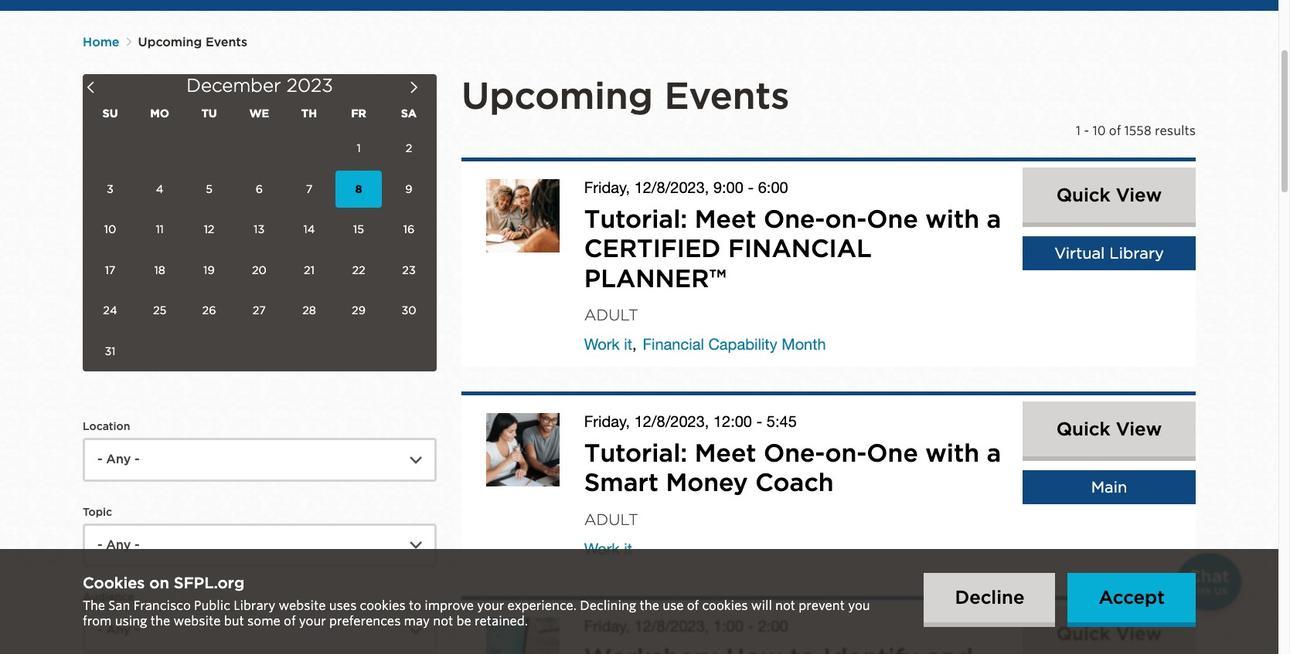 Task type: describe. For each thing, give the bounding box(es) containing it.
upcoming events main content
[[83, 49, 1196, 655]]

18
[[154, 263, 165, 277]]

from
[[83, 615, 112, 629]]

4 link
[[137, 171, 183, 208]]

9 link
[[385, 171, 433, 208]]

2023
[[287, 74, 333, 97]]

main link
[[1023, 471, 1196, 505]]

tutorial: meet one-on-one with a certified financial planner™ article
[[462, 158, 1196, 367]]

sfpl.org
[[174, 574, 245, 593]]

7 link
[[286, 171, 332, 208]]

1 horizontal spatial your
[[477, 599, 504, 614]]

upcoming events inside main content
[[462, 73, 790, 118]]

1 horizontal spatial of
[[687, 599, 699, 614]]

18 link
[[137, 252, 183, 289]]

27
[[253, 304, 266, 317]]

2 vertical spatial of
[[284, 615, 296, 629]]

1 horizontal spatial 10
[[1093, 124, 1106, 139]]

30 link
[[385, 292, 433, 330]]

alert dialog containing decline
[[0, 550, 1279, 655]]

a for tutorial: meet one-on-one with a certified financial planner™
[[987, 204, 1002, 234]]

adult for tutorial: meet one-on-one with a certified financial planner™
[[584, 306, 638, 325]]

money
[[666, 468, 748, 498]]

tutorial: for certified
[[584, 204, 687, 234]]

chat with us
[[1188, 567, 1230, 598]]

0 horizontal spatial upcoming events
[[138, 34, 247, 49]]

sa
[[401, 107, 417, 120]]

25
[[153, 304, 166, 317]]

using
[[115, 615, 147, 629]]

19
[[204, 263, 215, 277]]

15 link
[[335, 211, 382, 249]]

0 horizontal spatial 10
[[104, 223, 116, 236]]

retained.
[[475, 615, 528, 629]]

mo
[[150, 107, 169, 120]]

capability
[[708, 336, 778, 353]]

declining
[[580, 599, 637, 614]]

3 link
[[87, 171, 134, 208]]

1 for 1 - 10 of 1558 results
[[1076, 124, 1081, 139]]

17
[[105, 263, 115, 277]]

12:00
[[714, 413, 752, 431]]

one- for financial
[[764, 204, 825, 234]]

home
[[83, 34, 119, 49]]

tutorial: meet one-on-one with a smart money coach link
[[584, 438, 1002, 498]]

adult link for tutorial: meet one-on-one with a smart money coach
[[584, 511, 638, 529]]

16 link
[[385, 211, 433, 249]]

quick view inside article
[[1057, 623, 1162, 645]]

tutorial: meet one-on-one with a certified financial planner™ link
[[584, 204, 1002, 294]]

22 link
[[335, 252, 382, 289]]

on- for money
[[825, 438, 867, 469]]

adult for tutorial: meet one-on-one with a smart money coach
[[584, 511, 638, 529]]

chat
[[1188, 567, 1230, 587]]

24
[[103, 304, 117, 317]]

will
[[751, 599, 772, 614]]

12 link
[[186, 211, 232, 249]]

upcoming inside main content
[[462, 73, 653, 118]]

preferences
[[329, 615, 401, 629]]

28 link
[[286, 292, 332, 330]]

advisors give back booked website banner .png image
[[486, 179, 560, 253]]

quick inside quick view article
[[1057, 623, 1111, 645]]

13
[[254, 223, 265, 236]]

topic
[[83, 506, 112, 519]]

coach
[[756, 468, 834, 498]]

19 link
[[186, 252, 232, 289]]

2 cookies from the left
[[702, 599, 748, 614]]

1 vertical spatial your
[[299, 615, 326, 629]]

view for tutorial: meet one-on-one with a smart money coach
[[1116, 418, 1162, 441]]

view inside article
[[1116, 623, 1162, 645]]

10 link
[[87, 211, 134, 249]]

1 work it link from the top
[[584, 336, 632, 353]]

29 link
[[335, 292, 382, 330]]

21
[[304, 263, 315, 277]]

11 link
[[137, 211, 183, 249]]

cookies on sfpl.org the san francisco public library website uses cookies to improve your experience. declining the use of cookies will not prevent you from using the website but some of your preferences may not be retained.
[[83, 574, 870, 629]]

1 horizontal spatial website
[[279, 599, 326, 614]]

uses
[[329, 599, 357, 614]]

8
[[355, 182, 362, 195]]

quick view article
[[462, 597, 1196, 655]]

financial
[[643, 336, 704, 353]]

0 horizontal spatial events
[[206, 34, 247, 49]]

friday, inside quick view article
[[584, 618, 630, 635]]

11
[[156, 223, 164, 236]]

on
[[149, 574, 169, 593]]

1 for 1
[[357, 141, 361, 155]]

1:00
[[714, 618, 744, 635]]

results
[[1155, 124, 1196, 139]]

quick view link for tutorial: meet one-on-one with a smart money coach
[[1023, 402, 1196, 457]]

be
[[457, 615, 471, 629]]

14
[[304, 223, 315, 236]]

work it inside tutorial: meet one-on-one with a certified financial planner™ article
[[584, 336, 632, 353]]

month
[[782, 336, 826, 353]]

the
[[83, 599, 105, 614]]

certified
[[584, 234, 721, 264]]

it inside tutorial: meet one-on-one with a smart money coach article
[[624, 540, 632, 558]]

0 vertical spatial upcoming
[[138, 34, 202, 49]]

with for tutorial: meet one-on-one with a certified financial planner™
[[926, 204, 980, 234]]

san
[[108, 599, 130, 614]]

financial capability month
[[643, 336, 826, 353]]

friday, 12/8/2023, 12:00 - 5:45 tutorial: meet one-on-one with a smart money coach
[[584, 413, 1002, 498]]

9:00
[[714, 178, 744, 196]]

12/8/2023, for certified
[[634, 178, 709, 196]]

31 link
[[87, 333, 134, 371]]

8 link
[[335, 171, 382, 208]]

financial capability month link
[[643, 336, 826, 353]]

you
[[848, 599, 870, 614]]

15
[[353, 223, 364, 236]]

accept
[[1099, 587, 1165, 609]]

4
[[156, 182, 163, 195]]

public
[[194, 599, 230, 614]]

tutorial: for smart
[[584, 438, 687, 469]]

- for friday, 12/8/2023, 9:00 - 6:00 tutorial: meet one-on-one with a certified financial planner™
[[748, 178, 754, 196]]



Task type: locate. For each thing, give the bounding box(es) containing it.
0 vertical spatial of
[[1109, 124, 1121, 139]]

virtual library
[[1055, 244, 1164, 263]]

2 work it link from the top
[[584, 540, 632, 558]]

0 vertical spatial tutorial:
[[584, 204, 687, 234]]

0 vertical spatial one-
[[764, 204, 825, 234]]

1 down fr
[[357, 141, 361, 155]]

2:00
[[758, 618, 788, 635]]

1 vertical spatial 10
[[104, 223, 116, 236]]

17 link
[[87, 252, 134, 289]]

quick up the virtual
[[1057, 184, 1111, 206]]

10 down 3 "link"
[[104, 223, 116, 236]]

1 horizontal spatial library
[[1110, 244, 1164, 263]]

1 12/8/2023, from the top
[[634, 178, 709, 196]]

quick view for tutorial: meet one-on-one with a certified financial planner™
[[1057, 184, 1162, 206]]

one-
[[764, 204, 825, 234], [764, 438, 825, 469]]

2 quick from the top
[[1057, 418, 1111, 441]]

quick view down accept button
[[1057, 623, 1162, 645]]

12/8/2023, inside friday, 12/8/2023, 9:00 - 6:00 tutorial: meet one-on-one with a certified financial planner™
[[634, 178, 709, 196]]

1 adult link from the top
[[584, 306, 638, 325]]

adult link down planner™
[[584, 306, 638, 325]]

1 vertical spatial one
[[867, 438, 918, 469]]

2 work it from the top
[[584, 540, 632, 558]]

0 vertical spatial on-
[[825, 204, 867, 234]]

1 horizontal spatial upcoming
[[462, 73, 653, 118]]

0 vertical spatial it
[[624, 336, 632, 353]]

1 vertical spatial library
[[234, 599, 275, 614]]

0 horizontal spatial library
[[234, 599, 275, 614]]

your right some
[[299, 615, 326, 629]]

1 vertical spatial events
[[664, 73, 790, 118]]

view inside tutorial: meet one-on-one with a certified financial planner™ article
[[1116, 184, 1162, 206]]

2 vertical spatial quick
[[1057, 623, 1111, 645]]

2 one- from the top
[[764, 438, 825, 469]]

2 meet from the top
[[695, 438, 756, 469]]

one for money
[[867, 438, 918, 469]]

friday, up "smart"
[[584, 413, 630, 431]]

accept button
[[1068, 574, 1196, 623]]

cookies on sfpl.org document
[[83, 574, 899, 630]]

1 one- from the top
[[764, 204, 825, 234]]

2 friday, from the top
[[584, 413, 630, 431]]

27 link
[[236, 292, 283, 330]]

view
[[1116, 184, 1162, 206], [1116, 418, 1162, 441], [1116, 623, 1162, 645]]

1 vertical spatial on-
[[825, 438, 867, 469]]

quick view up virtual library link
[[1057, 184, 1162, 206]]

1 horizontal spatial not
[[776, 599, 796, 614]]

quick view up main
[[1057, 418, 1162, 441]]

1 vertical spatial a
[[987, 438, 1002, 469]]

adult link for tutorial: meet one-on-one with a certified financial planner™
[[584, 306, 638, 325]]

the down "francisco"
[[151, 615, 170, 629]]

friday, 12/8/2023, 9:00 - 6:00 tutorial: meet one-on-one with a certified financial planner™
[[584, 178, 1002, 294]]

- left 6:00
[[748, 178, 754, 196]]

work it link up declining
[[584, 540, 632, 558]]

tutorial: inside friday, 12/8/2023, 12:00 - 5:45 tutorial: meet one-on-one with a smart money coach
[[584, 438, 687, 469]]

quick view link inside tutorial: meet one-on-one with a certified financial planner™ article
[[1023, 168, 1196, 223]]

2 vertical spatial quick view link
[[1023, 607, 1196, 655]]

1 vertical spatial quick view
[[1057, 418, 1162, 441]]

0 vertical spatial quick view
[[1057, 184, 1162, 206]]

library up some
[[234, 599, 275, 614]]

of inside 'upcoming events' main content
[[1109, 124, 1121, 139]]

may
[[404, 615, 430, 629]]

main
[[1091, 479, 1127, 497]]

1 quick view link from the top
[[1023, 168, 1196, 223]]

one- for money
[[764, 438, 825, 469]]

0 vertical spatial quick view link
[[1023, 168, 1196, 223]]

quick view link inside article
[[1023, 607, 1196, 655]]

1 vertical spatial tutorial:
[[584, 438, 687, 469]]

30
[[402, 304, 416, 317]]

view down 1558
[[1116, 184, 1162, 206]]

3 quick from the top
[[1057, 623, 1111, 645]]

1 vertical spatial of
[[687, 599, 699, 614]]

31
[[105, 345, 116, 358]]

work it link
[[584, 336, 632, 353], [584, 540, 632, 558]]

1 friday, from the top
[[584, 178, 630, 196]]

2 quick view from the top
[[1057, 418, 1162, 441]]

0 vertical spatial friday,
[[584, 178, 630, 196]]

on- for financial
[[825, 204, 867, 234]]

planner™
[[584, 263, 726, 294]]

12
[[204, 223, 214, 236]]

1 left 1558
[[1076, 124, 1081, 139]]

cookies
[[83, 574, 145, 593]]

quick up main
[[1057, 418, 1111, 441]]

work it left financial
[[584, 336, 632, 353]]

work
[[584, 336, 620, 353], [584, 540, 620, 558]]

of left 1558
[[1109, 124, 1121, 139]]

1 horizontal spatial 1
[[1076, 124, 1081, 139]]

2 view from the top
[[1116, 418, 1162, 441]]

events inside main content
[[664, 73, 790, 118]]

it left financial
[[624, 336, 632, 353]]

the left the use
[[640, 599, 659, 614]]

work it link left financial
[[584, 336, 632, 353]]

cookies
[[360, 599, 406, 614], [702, 599, 748, 614]]

12/8/2023, inside friday, 12/8/2023, 12:00 - 5:45 tutorial: meet one-on-one with a smart money coach
[[634, 413, 709, 431]]

0 vertical spatial 10
[[1093, 124, 1106, 139]]

tutorial:
[[584, 204, 687, 234], [584, 438, 687, 469]]

friday, for tutorial: meet one-on-one with a smart money coach
[[584, 413, 630, 431]]

fr
[[351, 107, 366, 120]]

12/8/2023, left 12:00
[[634, 413, 709, 431]]

with for tutorial: meet one-on-one with a smart money coach
[[926, 438, 980, 469]]

1 view from the top
[[1116, 184, 1162, 206]]

2 tutorial: from the top
[[584, 438, 687, 469]]

one inside friday, 12/8/2023, 12:00 - 5:45 tutorial: meet one-on-one with a smart money coach
[[867, 438, 918, 469]]

22
[[352, 263, 365, 277]]

1 horizontal spatial cookies
[[702, 599, 748, 614]]

2 quick view link from the top
[[1023, 402, 1196, 457]]

work it
[[584, 336, 632, 353], [584, 540, 632, 558]]

12/8/2023, inside quick view article
[[634, 618, 709, 635]]

adult link down "smart"
[[584, 511, 638, 529]]

1 vertical spatial one-
[[764, 438, 825, 469]]

1 vertical spatial friday,
[[584, 413, 630, 431]]

audience
[[83, 592, 134, 604]]

0 vertical spatial events
[[206, 34, 247, 49]]

26
[[202, 304, 216, 317]]

quick view link
[[1023, 168, 1196, 223], [1023, 402, 1196, 457], [1023, 607, 1196, 655]]

0 vertical spatial adult
[[584, 306, 638, 325]]

- for friday, 12/8/2023, 12:00 - 5:45 tutorial: meet one-on-one with a smart money coach
[[756, 413, 763, 431]]

workshop: how to identify and avoid internet scams image
[[486, 618, 560, 655]]

14 link
[[286, 211, 332, 249]]

one- inside friday, 12/8/2023, 12:00 - 5:45 tutorial: meet one-on-one with a smart money coach
[[764, 438, 825, 469]]

1 vertical spatial meet
[[695, 438, 756, 469]]

library inside cookies on sfpl.org the san francisco public library website uses cookies to improve your experience. declining the use of cookies will not prevent you from using the website but some of your preferences may not be retained.
[[234, 599, 275, 614]]

12/8/2023, for smart
[[634, 413, 709, 431]]

1 link
[[335, 130, 382, 167]]

one- inside friday, 12/8/2023, 9:00 - 6:00 tutorial: meet one-on-one with a certified financial planner™
[[764, 204, 825, 234]]

some
[[247, 615, 281, 629]]

1 work it from the top
[[584, 336, 632, 353]]

0 vertical spatial work
[[584, 336, 620, 353]]

friday, for tutorial: meet one-on-one with a certified financial planner™
[[584, 178, 630, 196]]

quick inside tutorial: meet one-on-one with a certified financial planner™ article
[[1057, 184, 1111, 206]]

0 vertical spatial 1
[[1076, 124, 1081, 139]]

3 quick view from the top
[[1057, 623, 1162, 645]]

- inside quick view article
[[748, 618, 754, 635]]

1 vertical spatial with
[[926, 438, 980, 469]]

2 adult from the top
[[584, 511, 638, 529]]

3 view from the top
[[1116, 623, 1162, 645]]

0 vertical spatial view
[[1116, 184, 1162, 206]]

1 cookies from the left
[[360, 599, 406, 614]]

with inside chat with us
[[1190, 586, 1212, 598]]

adult down planner™
[[584, 306, 638, 325]]

1 it from the top
[[624, 336, 632, 353]]

1 work from the top
[[584, 336, 620, 353]]

virtual
[[1055, 244, 1105, 263]]

0 horizontal spatial of
[[284, 615, 296, 629]]

friday, down declining
[[584, 618, 630, 635]]

1 vertical spatial upcoming events
[[462, 73, 790, 118]]

adult
[[584, 306, 638, 325], [584, 511, 638, 529]]

9
[[405, 182, 413, 195]]

-
[[1084, 124, 1089, 139], [748, 178, 754, 196], [756, 413, 763, 431], [748, 618, 754, 635]]

your up retained.
[[477, 599, 504, 614]]

it up declining
[[624, 540, 632, 558]]

3 friday, from the top
[[584, 618, 630, 635]]

0 vertical spatial quick
[[1057, 184, 1111, 206]]

view for tutorial: meet one-on-one with a certified financial planner™
[[1116, 184, 1162, 206]]

view up main
[[1116, 418, 1162, 441]]

experience.
[[508, 599, 577, 614]]

meet inside friday, 12/8/2023, 9:00 - 6:00 tutorial: meet one-on-one with a certified financial planner™
[[695, 204, 756, 234]]

1558
[[1125, 124, 1152, 139]]

adult inside tutorial: meet one-on-one with a certified financial planner™ article
[[584, 306, 638, 325]]

3 quick view link from the top
[[1023, 607, 1196, 655]]

5:45
[[767, 413, 797, 431]]

work inside tutorial: meet one-on-one with a smart money coach article
[[584, 540, 620, 558]]

1 horizontal spatial the
[[640, 599, 659, 614]]

friday, inside friday, 12/8/2023, 9:00 - 6:00 tutorial: meet one-on-one with a certified financial planner™
[[584, 178, 630, 196]]

a inside friday, 12/8/2023, 12:00 - 5:45 tutorial: meet one-on-one with a smart money coach
[[987, 438, 1002, 469]]

- inside friday, 12/8/2023, 9:00 - 6:00 tutorial: meet one-on-one with a certified financial planner™
[[748, 178, 754, 196]]

work it up declining
[[584, 540, 632, 558]]

2 one from the top
[[867, 438, 918, 469]]

1 quick from the top
[[1057, 184, 1111, 206]]

us
[[1215, 586, 1229, 598]]

12/8/2023, down the use
[[634, 618, 709, 635]]

meet for financial
[[695, 204, 756, 234]]

decline
[[955, 587, 1025, 609]]

quick inside tutorial: meet one-on-one with a smart money coach article
[[1057, 418, 1111, 441]]

not down improve
[[433, 615, 453, 629]]

6
[[256, 182, 263, 195]]

1 vertical spatial work it
[[584, 540, 632, 558]]

1 vertical spatial adult
[[584, 511, 638, 529]]

location
[[83, 421, 130, 433]]

2 on- from the top
[[825, 438, 867, 469]]

12/8/2023,
[[634, 178, 709, 196], [634, 413, 709, 431], [634, 618, 709, 635]]

1 one from the top
[[867, 204, 918, 234]]

1 vertical spatial 1
[[357, 141, 361, 155]]

one for financial
[[867, 204, 918, 234]]

adult inside tutorial: meet one-on-one with a smart money coach article
[[584, 511, 638, 529]]

library inside tutorial: meet one-on-one with a certified financial planner™ article
[[1110, 244, 1164, 263]]

1 - 10 of 1558 results
[[1076, 124, 1196, 139]]

prevent
[[799, 599, 845, 614]]

not up "2:00"
[[776, 599, 796, 614]]

5
[[206, 182, 213, 195]]

meet down 12:00
[[695, 438, 756, 469]]

2 link
[[385, 130, 433, 167]]

website left uses
[[279, 599, 326, 614]]

0 vertical spatial not
[[776, 599, 796, 614]]

2 vertical spatial with
[[1190, 586, 1212, 598]]

alert dialog
[[0, 550, 1279, 655]]

on- inside friday, 12/8/2023, 12:00 - 5:45 tutorial: meet one-on-one with a smart money coach
[[825, 438, 867, 469]]

view inside tutorial: meet one-on-one with a smart money coach article
[[1116, 418, 1162, 441]]

work it inside tutorial: meet one-on-one with a smart money coach article
[[584, 540, 632, 558]]

0 vertical spatial one
[[867, 204, 918, 234]]

quick view inside tutorial: meet one-on-one with a certified financial planner™ article
[[1057, 184, 1162, 206]]

it inside tutorial: meet one-on-one with a certified financial planner™ article
[[624, 336, 632, 353]]

1 on- from the top
[[825, 204, 867, 234]]

cookies up 1:00
[[702, 599, 748, 614]]

tutorial: inside friday, 12/8/2023, 9:00 - 6:00 tutorial: meet one-on-one with a certified financial planner™
[[584, 204, 687, 234]]

0 vertical spatial a
[[987, 204, 1002, 234]]

a inside friday, 12/8/2023, 9:00 - 6:00 tutorial: meet one-on-one with a certified financial planner™
[[987, 204, 1002, 234]]

friday, up certified
[[584, 178, 630, 196]]

0 horizontal spatial website
[[173, 615, 221, 629]]

on- inside friday, 12/8/2023, 9:00 - 6:00 tutorial: meet one-on-one with a certified financial planner™
[[825, 204, 867, 234]]

0 vertical spatial upcoming events
[[138, 34, 247, 49]]

work inside tutorial: meet one-on-one with a certified financial planner™ article
[[584, 336, 620, 353]]

1 a from the top
[[987, 204, 1002, 234]]

1 vertical spatial work
[[584, 540, 620, 558]]

1 meet from the top
[[695, 204, 756, 234]]

tutorial: meet one-on-one with a smart money coach image
[[486, 414, 560, 487]]

meet down 9:00
[[695, 204, 756, 234]]

2 vertical spatial 12/8/2023,
[[634, 618, 709, 635]]

improve
[[425, 599, 474, 614]]

6 link
[[236, 171, 283, 208]]

0 horizontal spatial cookies
[[360, 599, 406, 614]]

of right the use
[[687, 599, 699, 614]]

0 horizontal spatial your
[[299, 615, 326, 629]]

website
[[279, 599, 326, 614], [173, 615, 221, 629]]

1 quick view from the top
[[1057, 184, 1162, 206]]

we
[[249, 107, 269, 120]]

a for tutorial: meet one-on-one with a smart money coach
[[987, 438, 1002, 469]]

work it link inside tutorial: meet one-on-one with a smart money coach article
[[584, 540, 632, 558]]

of right some
[[284, 615, 296, 629]]

28
[[302, 304, 316, 317]]

one- down 6:00
[[764, 204, 825, 234]]

1 vertical spatial quick view link
[[1023, 402, 1196, 457]]

2 vertical spatial friday,
[[584, 618, 630, 635]]

december 2023
[[187, 74, 333, 97]]

- for friday, 12/8/2023, 1:00 - 2:00
[[748, 618, 754, 635]]

0 vertical spatial work it
[[584, 336, 632, 353]]

0 vertical spatial work it link
[[584, 336, 632, 353]]

0 horizontal spatial not
[[433, 615, 453, 629]]

view down accept button
[[1116, 623, 1162, 645]]

your
[[477, 599, 504, 614], [299, 615, 326, 629]]

- left "2:00"
[[748, 618, 754, 635]]

20
[[252, 263, 267, 277]]

quick view inside tutorial: meet one-on-one with a smart money coach article
[[1057, 418, 1162, 441]]

0 vertical spatial adult link
[[584, 306, 638, 325]]

1 adult from the top
[[584, 306, 638, 325]]

su
[[102, 107, 118, 120]]

2 a from the top
[[987, 438, 1002, 469]]

library right the virtual
[[1110, 244, 1164, 263]]

2 adult link from the top
[[584, 511, 638, 529]]

12/8/2023, left 9:00
[[634, 178, 709, 196]]

virtual library link
[[1023, 236, 1196, 270]]

tu
[[201, 107, 217, 120]]

24 link
[[87, 292, 134, 330]]

0 horizontal spatial 1
[[357, 141, 361, 155]]

0 vertical spatial meet
[[695, 204, 756, 234]]

1 vertical spatial upcoming
[[462, 73, 653, 118]]

0 vertical spatial with
[[926, 204, 980, 234]]

2 horizontal spatial of
[[1109, 124, 1121, 139]]

25 link
[[137, 292, 183, 330]]

23
[[402, 263, 416, 277]]

with inside friday, 12/8/2023, 12:00 - 5:45 tutorial: meet one-on-one with a smart money coach
[[926, 438, 980, 469]]

december
[[187, 74, 281, 97]]

upcoming
[[138, 34, 202, 49], [462, 73, 653, 118]]

use
[[663, 599, 684, 614]]

1
[[1076, 124, 1081, 139], [357, 141, 361, 155]]

1 vertical spatial website
[[173, 615, 221, 629]]

1 horizontal spatial upcoming events
[[462, 73, 790, 118]]

0 vertical spatial 12/8/2023,
[[634, 178, 709, 196]]

1 vertical spatial adult link
[[584, 511, 638, 529]]

1 vertical spatial the
[[151, 615, 170, 629]]

cookies up preferences at the bottom of page
[[360, 599, 406, 614]]

with inside friday, 12/8/2023, 9:00 - 6:00 tutorial: meet one-on-one with a certified financial planner™
[[926, 204, 980, 234]]

0 vertical spatial the
[[640, 599, 659, 614]]

adult down "smart"
[[584, 511, 638, 529]]

- left 1558
[[1084, 124, 1089, 139]]

meet for money
[[695, 438, 756, 469]]

3 12/8/2023, from the top
[[634, 618, 709, 635]]

friday, inside friday, 12/8/2023, 12:00 - 5:45 tutorial: meet one-on-one with a smart money coach
[[584, 413, 630, 431]]

2 work from the top
[[584, 540, 620, 558]]

quick for tutorial: meet one-on-one with a smart money coach
[[1057, 418, 1111, 441]]

meet inside friday, 12/8/2023, 12:00 - 5:45 tutorial: meet one-on-one with a smart money coach
[[695, 438, 756, 469]]

1 vertical spatial quick
[[1057, 418, 1111, 441]]

website down public
[[173, 615, 221, 629]]

1 vertical spatial 12/8/2023,
[[634, 413, 709, 431]]

one- down 5:45
[[764, 438, 825, 469]]

0 vertical spatial library
[[1110, 244, 1164, 263]]

1 tutorial: from the top
[[584, 204, 687, 234]]

0 horizontal spatial upcoming
[[138, 34, 202, 49]]

quick view for tutorial: meet one-on-one with a smart money coach
[[1057, 418, 1162, 441]]

2 12/8/2023, from the top
[[634, 413, 709, 431]]

2 it from the top
[[624, 540, 632, 558]]

- inside friday, 12/8/2023, 12:00 - 5:45 tutorial: meet one-on-one with a smart money coach
[[756, 413, 763, 431]]

1 vertical spatial view
[[1116, 418, 1162, 441]]

quick down accept button
[[1057, 623, 1111, 645]]

1 vertical spatial work it link
[[584, 540, 632, 558]]

0 vertical spatial your
[[477, 599, 504, 614]]

quick for tutorial: meet one-on-one with a certified financial planner™
[[1057, 184, 1111, 206]]

1 horizontal spatial events
[[664, 73, 790, 118]]

quick view link for tutorial: meet one-on-one with a certified financial planner™
[[1023, 168, 1196, 223]]

10 left 1558
[[1093, 124, 1106, 139]]

one inside friday, 12/8/2023, 9:00 - 6:00 tutorial: meet one-on-one with a certified financial planner™
[[867, 204, 918, 234]]

1 vertical spatial it
[[624, 540, 632, 558]]

0 vertical spatial website
[[279, 599, 326, 614]]

20 link
[[236, 252, 283, 289]]

1 vertical spatial not
[[433, 615, 453, 629]]

13 link
[[236, 211, 283, 249]]

tutorial: meet one-on-one with a smart money coach article
[[462, 392, 1196, 572]]

0 horizontal spatial the
[[151, 615, 170, 629]]

work up declining
[[584, 540, 620, 558]]

2 vertical spatial view
[[1116, 623, 1162, 645]]

- left 5:45
[[756, 413, 763, 431]]

work left financial
[[584, 336, 620, 353]]

the
[[640, 599, 659, 614], [151, 615, 170, 629]]

meet
[[695, 204, 756, 234], [695, 438, 756, 469]]

2 vertical spatial quick view
[[1057, 623, 1162, 645]]

friday, 12/8/2023, 1:00 - 2:00
[[584, 618, 788, 635]]

7
[[306, 182, 313, 195]]



Task type: vqa. For each thing, say whether or not it's contained in the screenshot.
alert dialog
yes



